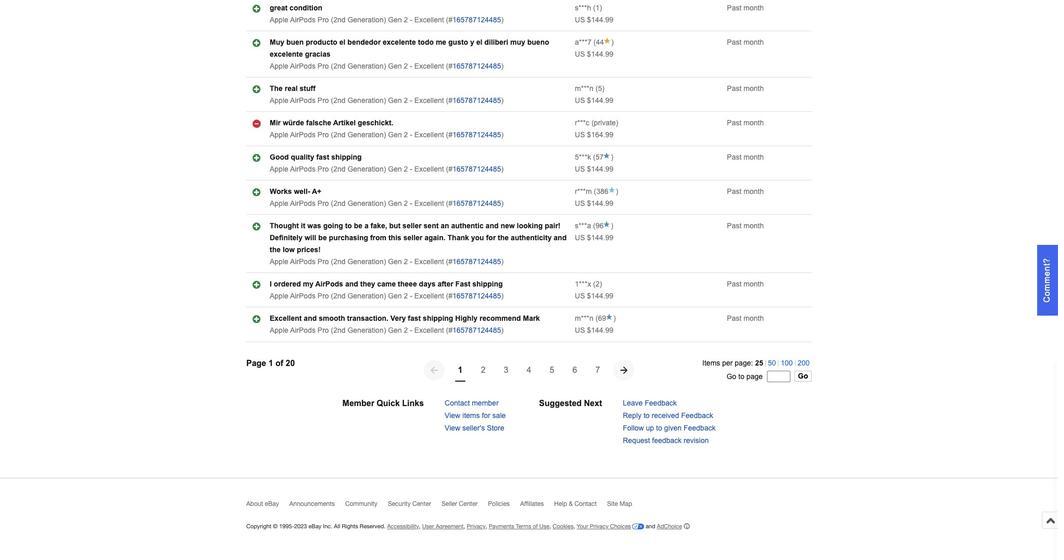 Task type: describe. For each thing, give the bounding box(es) containing it.
2 inside button
[[481, 366, 486, 375]]

view seller's store link
[[445, 424, 504, 433]]

gen inside 'works well-  a+ apple airpods pro (2nd generation) gen 2 - excellent (# 165787124485 )'
[[388, 200, 402, 208]]

help & contact
[[554, 501, 597, 508]]

new
[[501, 222, 515, 230]]

165787124485 inside the real stuff apple airpods pro (2nd generation) gen 2 - excellent (# 165787124485 )
[[452, 96, 501, 105]]

2 el from the left
[[476, 38, 482, 46]]

2 us from the top
[[575, 50, 585, 58]]

- inside 'works well-  a+ apple airpods pro (2nd generation) gen 2 - excellent (# 165787124485 )'
[[410, 200, 412, 208]]

(2nd inside the good quality fast shipping apple airpods pro (2nd generation) gen 2 - excellent (# 165787124485 )
[[331, 165, 345, 173]]

geschickt.
[[358, 119, 393, 127]]

pro inside muy buen producto el bendedor excelente todo me gusto y  el diliberi muy bueno excelente gracias apple airpods pro (2nd generation) gen 2 - excellent (# 165787124485 )
[[318, 62, 329, 70]]

gen inside the excellent and smooth transaction. very fast shipping  highly recommend   mark apple airpods pro (2nd generation) gen 2 - excellent (# 165787124485 )
[[388, 327, 402, 335]]

excellent inside great condition apple airpods pro (2nd generation) gen 2 - excellent (# 165787124485 )
[[414, 16, 444, 24]]

pro inside the mir würde falsche artikel geschickt. apple airpods pro (2nd generation) gen 2 - excellent (# 165787124485 )
[[318, 131, 329, 139]]

about
[[246, 501, 263, 508]]

us $144.99 for 44
[[575, 50, 613, 58]]

4 button
[[518, 359, 540, 382]]

airpods down my
[[290, 292, 316, 301]]

( inside s***h ( 1 ) us $144.99
[[593, 4, 596, 12]]

165787124485 inside thought it was going to be a fake, but seller sent an authentic and new looking pair! definitely will be purchasing from this seller again. thank you for the authenticity and the low prices! apple airpods pro (2nd generation) gen 2 - excellent (# 165787124485 )
[[452, 258, 501, 266]]

generation) inside the real stuff apple airpods pro (2nd generation) gen 2 - excellent (# 165787124485 )
[[348, 96, 386, 105]]

received
[[652, 412, 679, 420]]

0 horizontal spatial 1
[[269, 359, 273, 368]]

6 button
[[563, 359, 586, 382]]

the
[[270, 84, 283, 93]]

suggested next
[[539, 399, 602, 408]]

69
[[598, 315, 606, 323]]

pro inside great condition apple airpods pro (2nd generation) gen 2 - excellent (# 165787124485 )
[[318, 16, 329, 24]]

all
[[334, 524, 340, 530]]

excellent inside 'works well-  a+ apple airpods pro (2nd generation) gen 2 - excellent (# 165787124485 )'
[[414, 200, 444, 208]]

165787124485 link for works well-  a+ apple airpods pro (2nd generation) gen 2 - excellent (# 165787124485 )
[[452, 200, 501, 208]]

mir
[[270, 119, 281, 127]]

excellent down ordered
[[270, 315, 302, 323]]

generation) inside muy buen producto el bendedor excelente todo me gusto y  el diliberi muy bueno excelente gracias apple airpods pro (2nd generation) gen 2 - excellent (# 165787124485 )
[[348, 62, 386, 70]]

m***n ( 5 ) us $144.99
[[575, 84, 613, 105]]

us inside m***n ( 5 ) us $144.99
[[575, 96, 585, 105]]

) inside the excellent and smooth transaction. very fast shipping  highly recommend   mark apple airpods pro (2nd generation) gen 2 - excellent (# 165787124485 )
[[501, 327, 504, 335]]

( 44
[[591, 38, 604, 46]]

navigation containing 1
[[424, 359, 634, 382]]

security center link
[[388, 501, 442, 513]]

past month for 386
[[727, 188, 764, 196]]

month for 44
[[744, 38, 764, 46]]

good quality fast shipping apple airpods pro (2nd generation) gen 2 - excellent (# 165787124485 )
[[270, 153, 504, 173]]

165787124485 link for excellent and smooth transaction. very fast shipping  highly recommend   mark apple airpods pro (2nd generation) gen 2 - excellent (# 165787124485 )
[[452, 327, 501, 335]]

) inside s***h ( 1 ) us $144.99
[[600, 4, 602, 12]]

apple inside the mir würde falsche artikel geschickt. apple airpods pro (2nd generation) gen 2 - excellent (# 165787124485 )
[[270, 131, 288, 139]]

$144.99 inside s***h ( 1 ) us $144.99
[[587, 16, 613, 24]]

past month for 1
[[727, 4, 764, 12]]

airpods inside 'works well-  a+ apple airpods pro (2nd generation) gen 2 - excellent (# 165787124485 )'
[[290, 200, 316, 208]]

about ebay link
[[246, 501, 289, 513]]

(2nd inside muy buen producto el bendedor excelente todo me gusto y  el diliberi muy bueno excelente gracias apple airpods pro (2nd generation) gen 2 - excellent (# 165787124485 )
[[331, 62, 345, 70]]

1 horizontal spatial ebay
[[308, 524, 321, 530]]

gusto
[[448, 38, 468, 46]]

r***c ( private ) us $164.99
[[575, 119, 618, 139]]

) inside thought it was going to be a fake, but seller sent an authentic and new looking pair! definitely will be purchasing from this seller again. thank you for the authenticity and the low prices! apple airpods pro (2nd generation) gen 2 - excellent (# 165787124485 )
[[501, 258, 504, 266]]

past month for 2
[[727, 280, 764, 289]]

2 inside thought it was going to be a fake, but seller sent an authentic and new looking pair! definitely will be purchasing from this seller again. thank you for the authenticity and the low prices! apple airpods pro (2nd generation) gen 2 - excellent (# 165787124485 )
[[404, 258, 408, 266]]

member quick links
[[342, 399, 424, 408]]

generation) inside the good quality fast shipping apple airpods pro (2nd generation) gen 2 - excellent (# 165787124485 )
[[348, 165, 386, 173]]

past month for 44
[[727, 38, 764, 46]]

days
[[419, 280, 436, 289]]

generation) inside the mir würde falsche artikel geschickt. apple airpods pro (2nd generation) gen 2 - excellent (# 165787124485 )
[[348, 131, 386, 139]]

generation) inside the excellent and smooth transaction. very fast shipping  highly recommend   mark apple airpods pro (2nd generation) gen 2 - excellent (# 165787124485 )
[[348, 327, 386, 335]]

help & contact link
[[554, 501, 607, 513]]

165787124485 inside great condition apple airpods pro (2nd generation) gen 2 - excellent (# 165787124485 )
[[452, 16, 501, 24]]

1 vertical spatial feedback
[[681, 412, 713, 420]]

( 96
[[591, 222, 604, 230]]

links
[[402, 399, 424, 408]]

highly
[[455, 315, 478, 323]]

(2nd inside 'works well-  a+ apple airpods pro (2nd generation) gen 2 - excellent (# 165787124485 )'
[[331, 200, 345, 208]]

real
[[285, 84, 298, 93]]

us $144.99 for 386
[[575, 200, 613, 208]]

( inside "1***x ( 2 ) us $144.99"
[[593, 280, 596, 289]]

seller's
[[462, 424, 485, 433]]

( right the 5***k
[[593, 153, 596, 162]]

month for 96
[[744, 222, 764, 230]]

165787124485 link for muy buen producto el bendedor excelente todo me gusto y  el diliberi muy bueno excelente gracias apple airpods pro (2nd generation) gen 2 - excellent (# 165787124485 )
[[452, 62, 501, 70]]

me
[[436, 38, 446, 46]]

- inside i ordered my airpods and they came theee days after fast shipping apple airpods pro (2nd generation) gen 2 - excellent (# 165787124485 )
[[410, 292, 412, 301]]

gen inside the good quality fast shipping apple airpods pro (2nd generation) gen 2 - excellent (# 165787124485 )
[[388, 165, 402, 173]]

2 vertical spatial feedback
[[684, 424, 716, 433]]

(# inside great condition apple airpods pro (2nd generation) gen 2 - excellent (# 165787124485 )
[[446, 16, 452, 24]]

generation) inside thought it was going to be a fake, but seller sent an authentic and new looking pair! definitely will be purchasing from this seller again. thank you for the authenticity and the low prices! apple airpods pro (2nd generation) gen 2 - excellent (# 165787124485 )
[[348, 258, 386, 266]]

and left adchoice
[[646, 524, 655, 530]]

past month element for 386
[[727, 188, 764, 196]]

7 us from the top
[[575, 234, 585, 242]]

gen inside thought it was going to be a fake, but seller sent an authentic and new looking pair! definitely will be purchasing from this seller again. thank you for the authenticity and the low prices! apple airpods pro (2nd generation) gen 2 - excellent (# 165787124485 )
[[388, 258, 402, 266]]

excellent inside thought it was going to be a fake, but seller sent an authentic and new looking pair! definitely will be purchasing from this seller again. thank you for the authenticity and the low prices! apple airpods pro (2nd generation) gen 2 - excellent (# 165787124485 )
[[414, 258, 444, 266]]

works
[[270, 188, 292, 196]]

center for seller center
[[459, 501, 478, 508]]

past for private
[[727, 119, 742, 127]]

0 horizontal spatial the
[[270, 246, 281, 254]]

looking
[[517, 222, 543, 230]]

go button
[[794, 371, 812, 382]]

site map link
[[607, 501, 643, 513]]

0 vertical spatial ebay
[[265, 501, 279, 508]]

4 , from the left
[[549, 524, 551, 530]]

0 horizontal spatial excelente
[[270, 50, 303, 58]]

my
[[303, 280, 313, 289]]

again.
[[424, 234, 446, 242]]

2 , from the left
[[464, 524, 465, 530]]

) inside 'works well-  a+ apple airpods pro (2nd generation) gen 2 - excellent (# 165787124485 )'
[[501, 200, 504, 208]]

month for 69
[[744, 315, 764, 323]]

community
[[345, 501, 377, 508]]

96
[[596, 222, 604, 230]]

leave feedback reply to received feedback follow up to given feedback request feedback revision
[[623, 399, 716, 445]]

) inside "1***x ( 2 ) us $144.99"
[[600, 280, 602, 289]]

past month element for 5
[[727, 84, 764, 93]]

muy buen producto el bendedor excelente todo me gusto y  el diliberi muy bueno excelente gracias apple airpods pro (2nd generation) gen 2 - excellent (# 165787124485 )
[[270, 38, 549, 70]]

terms
[[516, 524, 531, 530]]

5 inside 5 button
[[550, 366, 554, 375]]

month for 5
[[744, 84, 764, 93]]

given
[[664, 424, 682, 433]]

(# inside the mir würde falsche artikel geschickt. apple airpods pro (2nd generation) gen 2 - excellent (# 165787124485 )
[[446, 131, 452, 139]]

9 us from the top
[[575, 327, 585, 335]]

) inside muy buen producto el bendedor excelente todo me gusto y  el diliberi muy bueno excelente gracias apple airpods pro (2nd generation) gen 2 - excellent (# 165787124485 )
[[501, 62, 504, 70]]

fast inside the excellent and smooth transaction. very fast shipping  highly recommend   mark apple airpods pro (2nd generation) gen 2 - excellent (# 165787124485 )
[[408, 315, 421, 323]]

2 button
[[472, 359, 495, 382]]

pro inside the real stuff apple airpods pro (2nd generation) gen 2 - excellent (# 165787124485 )
[[318, 96, 329, 105]]

8 $144.99 from the top
[[587, 327, 613, 335]]

excellent down excellent and smooth transaction. very fast shipping 
highly recommend 

mark element
[[414, 327, 444, 335]]

50 button
[[765, 359, 778, 368]]

) inside m***n ( 5 ) us $144.99
[[602, 84, 604, 93]]

4 $144.99 from the top
[[587, 165, 613, 173]]

3
[[504, 366, 508, 375]]

generation) inside i ordered my airpods and they came theee days after fast shipping apple airpods pro (2nd generation) gen 2 - excellent (# 165787124485 )
[[348, 292, 386, 301]]

thought it was going to be a fake, but seller sent an authentic and new looking pair! definitely will be purchasing from this seller again. thank you for the authenticity and the low prices! apple airpods pro (2nd generation) gen 2 - excellent (# 165787124485 )
[[270, 222, 567, 266]]

pro inside thought it was going to be a fake, but seller sent an authentic and new looking pair! definitely will be purchasing from this seller again. thank you for the authenticity and the low prices! apple airpods pro (2nd generation) gen 2 - excellent (# 165787124485 )
[[318, 258, 329, 266]]

5 , from the left
[[574, 524, 575, 530]]

y
[[470, 38, 474, 46]]

(# inside 'works well-  a+ apple airpods pro (2nd generation) gen 2 - excellent (# 165787124485 )'
[[446, 200, 452, 208]]

2 inside muy buen producto el bendedor excelente todo me gusto y  el diliberi muy bueno excelente gracias apple airpods pro (2nd generation) gen 2 - excellent (# 165787124485 )
[[404, 62, 408, 70]]

1 privacy from the left
[[467, 524, 486, 530]]

the real stuff apple airpods pro (2nd generation) gen 2 - excellent (# 165787124485 )
[[270, 84, 504, 105]]

airpods inside the real stuff apple airpods pro (2nd generation) gen 2 - excellent (# 165787124485 )
[[290, 96, 316, 105]]

1 button
[[449, 359, 472, 382]]

security
[[388, 501, 411, 508]]

page:
[[735, 359, 753, 368]]

feedback left by buyer. element for 1
[[575, 4, 591, 12]]

165787124485 link for good quality fast shipping apple airpods pro (2nd generation) gen 2 - excellent (# 165787124485 )
[[452, 165, 501, 173]]

2 privacy from the left
[[590, 524, 609, 530]]

165787124485 link for mir würde falsche artikel geschickt. apple airpods pro (2nd generation) gen 2 - excellent (# 165787124485 )
[[452, 131, 501, 139]]

and left new in the left top of the page
[[486, 222, 499, 230]]

came
[[377, 280, 396, 289]]

- inside the good quality fast shipping apple airpods pro (2nd generation) gen 2 - excellent (# 165787124485 )
[[410, 165, 412, 173]]

the real stuff element
[[270, 84, 315, 93]]

sent
[[424, 222, 439, 230]]

airpods inside muy buen producto el bendedor excelente todo me gusto y  el diliberi muy bueno excelente gracias apple airpods pro (2nd generation) gen 2 - excellent (# 165787124485 )
[[290, 62, 316, 70]]

private
[[594, 119, 616, 127]]

past month for 69
[[727, 315, 764, 323]]

us $144.99 for 96
[[575, 234, 613, 242]]

copyright
[[246, 524, 271, 530]]

leave
[[623, 399, 643, 408]]

apple inside 'works well-  a+ apple airpods pro (2nd generation) gen 2 - excellent (# 165787124485 )'
[[270, 200, 288, 208]]

month for private
[[744, 119, 764, 127]]

page 1 of 20
[[246, 359, 295, 368]]

generation) inside great condition apple airpods pro (2nd generation) gen 2 - excellent (# 165787124485 )
[[348, 16, 386, 24]]

(2nd inside the excellent and smooth transaction. very fast shipping  highly recommend   mark apple airpods pro (2nd generation) gen 2 - excellent (# 165787124485 )
[[331, 327, 345, 335]]

us inside r***c ( private ) us $164.99
[[575, 131, 585, 139]]

( 386
[[592, 188, 609, 196]]

but
[[389, 222, 401, 230]]

artikel
[[333, 119, 356, 127]]

6 us from the top
[[575, 200, 585, 208]]

165787124485 inside the excellent and smooth transaction. very fast shipping  highly recommend   mark apple airpods pro (2nd generation) gen 2 - excellent (# 165787124485 )
[[452, 327, 501, 335]]

private feedback profile element
[[594, 119, 616, 127]]

feedback left by buyer. element for 386
[[575, 188, 592, 196]]

) inside the real stuff apple airpods pro (2nd generation) gen 2 - excellent (# 165787124485 )
[[501, 96, 504, 105]]

purchasing
[[329, 234, 368, 242]]

5***k
[[575, 153, 591, 162]]

2 view from the top
[[445, 424, 460, 433]]

per
[[722, 359, 733, 368]]

a+
[[312, 188, 321, 196]]

$144.99 inside m***n ( 5 ) us $144.99
[[587, 96, 613, 105]]

low
[[283, 246, 295, 254]]

165787124485 link for great condition apple airpods pro (2nd generation) gen 2 - excellent (# 165787124485 )
[[452, 16, 501, 24]]

request
[[623, 437, 650, 445]]

apple inside the good quality fast shipping apple airpods pro (2nd generation) gen 2 - excellent (# 165787124485 )
[[270, 165, 288, 173]]

1 vertical spatial seller
[[403, 234, 422, 242]]

page
[[246, 359, 266, 368]]

1 inside 'button'
[[458, 366, 463, 375]]

definitely
[[270, 234, 303, 242]]

contact inside contact member view items for sale view seller's store
[[445, 399, 470, 408]]

i ordered my airpods and they came theee days after
fast shipping element
[[270, 280, 503, 289]]

great condition element
[[270, 4, 322, 12]]

gracias
[[305, 50, 331, 58]]

3 , from the left
[[486, 524, 487, 530]]

1 view from the top
[[445, 412, 460, 420]]

pro inside the good quality fast shipping apple airpods pro (2nd generation) gen 2 - excellent (# 165787124485 )
[[318, 165, 329, 173]]

) inside the good quality fast shipping apple airpods pro (2nd generation) gen 2 - excellent (# 165787124485 )
[[501, 165, 504, 173]]

0 horizontal spatial of
[[275, 359, 283, 368]]

going
[[323, 222, 343, 230]]

past for 386
[[727, 188, 742, 196]]

was
[[307, 222, 321, 230]]

5 button
[[540, 359, 563, 382]]

condition
[[290, 4, 322, 12]]

i ordered my airpods and they came theee days after fast shipping apple airpods pro (2nd generation) gen 2 - excellent (# 165787124485 )
[[270, 280, 504, 301]]

1 horizontal spatial the
[[498, 234, 509, 242]]

386
[[596, 188, 609, 196]]

request feedback revision link
[[623, 437, 709, 445]]

month for 2
[[744, 280, 764, 289]]

1***x ( 2 ) us $144.99
[[575, 280, 613, 301]]

past for 2
[[727, 280, 742, 289]]

r***m
[[575, 188, 592, 196]]

1 , from the left
[[419, 524, 421, 530]]

1 inside s***h ( 1 ) us $144.99
[[596, 4, 600, 12]]

comment?
[[1042, 258, 1051, 303]]

2 inside i ordered my airpods and they came theee days after fast shipping apple airpods pro (2nd generation) gen 2 - excellent (# 165787124485 )
[[404, 292, 408, 301]]

quick
[[377, 399, 400, 408]]

1 el from the left
[[339, 38, 345, 46]]

great
[[270, 4, 288, 12]]



Task type: locate. For each thing, give the bounding box(es) containing it.
8 apple from the top
[[270, 292, 288, 301]]

2 feedback left by buyer. element from the top
[[575, 38, 591, 46]]

and left the they
[[345, 280, 358, 289]]

items per page: 25 50 100 200
[[702, 359, 810, 368]]

) inside great condition apple airpods pro (2nd generation) gen 2 - excellent (# 165787124485 )
[[501, 16, 504, 24]]

0 vertical spatial fast
[[316, 153, 329, 162]]

sale
[[492, 412, 506, 420]]

5
[[598, 84, 602, 93], [550, 366, 554, 375]]

(# inside the excellent and smooth transaction. very fast shipping  highly recommend   mark apple airpods pro (2nd generation) gen 2 - excellent (# 165787124485 )
[[446, 327, 452, 335]]

0 vertical spatial view
[[445, 412, 460, 420]]

0 vertical spatial shipping
[[331, 153, 362, 162]]

pro inside i ordered my airpods and they came theee days after fast shipping apple airpods pro (2nd generation) gen 2 - excellent (# 165787124485 )
[[318, 292, 329, 301]]

us inside "1***x ( 2 ) us $144.99"
[[575, 292, 585, 301]]

5 us from the top
[[575, 165, 585, 173]]

( right a***7
[[594, 38, 596, 46]]

2 (2nd from the top
[[331, 62, 345, 70]]

0 vertical spatial be
[[354, 222, 362, 230]]

1 $144.99 from the top
[[587, 16, 613, 24]]

bendedor
[[347, 38, 381, 46]]

gen up muy buen producto el bendedor excelente todo me gusto y  el diliberi muy bueno excelente gracias element
[[388, 16, 402, 24]]

seller right but
[[403, 222, 422, 230]]

- inside great condition apple airpods pro (2nd generation) gen 2 - excellent (# 165787124485 )
[[410, 16, 412, 24]]

apple up the
[[270, 62, 288, 70]]

0 horizontal spatial be
[[318, 234, 327, 242]]

$144.99 down the ( 69
[[587, 327, 613, 335]]

$144.99 down ( 386
[[587, 200, 613, 208]]

$144.99 inside "1***x ( 2 ) us $144.99"
[[587, 292, 613, 301]]

2 inside 'works well-  a+ apple airpods pro (2nd generation) gen 2 - excellent (# 165787124485 )'
[[404, 200, 408, 208]]

m***n for m***n ( 5 ) us $144.99
[[575, 84, 594, 93]]

main content
[[246, 0, 1058, 462]]

9 gen from the top
[[388, 327, 402, 335]]

airpods down "prices!"
[[290, 258, 316, 266]]

rights
[[342, 524, 358, 530]]

gen up 'works well-  a+ apple airpods pro (2nd generation) gen 2 - excellent (# 165787124485 )'
[[388, 165, 402, 173]]

excelente down buen
[[270, 50, 303, 58]]

feedback left by buyer. element for 44
[[575, 38, 591, 46]]

feedback left by buyer. element containing s***a
[[575, 222, 591, 230]]

past month element
[[727, 4, 764, 12], [727, 38, 764, 46], [727, 84, 764, 93], [727, 119, 764, 127], [727, 153, 764, 162], [727, 188, 764, 196], [727, 222, 764, 230], [727, 280, 764, 289], [727, 315, 764, 323]]

4 past month from the top
[[727, 119, 764, 127]]

7 apple from the top
[[270, 258, 288, 266]]

go to page
[[727, 372, 763, 381]]

gen down muy buen producto el bendedor excelente todo me gusto y  el diliberi muy bueno excelente gracias element
[[388, 62, 402, 70]]

fast right the very
[[408, 315, 421, 323]]

good quality fast shipping element
[[270, 153, 362, 162]]

1 past from the top
[[727, 4, 742, 12]]

3 us from the top
[[575, 96, 585, 105]]

1 past month from the top
[[727, 4, 764, 12]]

8 165787124485 from the top
[[452, 292, 501, 301]]

(# inside muy buen producto el bendedor excelente todo me gusto y  el diliberi muy bueno excelente gracias apple airpods pro (2nd generation) gen 2 - excellent (# 165787124485 )
[[446, 62, 452, 70]]

6 gen from the top
[[388, 200, 402, 208]]

57
[[596, 153, 604, 162]]

1 vertical spatial be
[[318, 234, 327, 242]]

past month element for 96
[[727, 222, 764, 230]]

(2nd inside thought it was going to be a fake, but seller sent an authentic and new looking pair! definitely will be purchasing from this seller again. thank you for the authenticity and the low prices! apple airpods pro (2nd generation) gen 2 - excellent (# 165787124485 )
[[331, 258, 345, 266]]

pro inside 'works well-  a+ apple airpods pro (2nd generation) gen 2 - excellent (# 165787124485 )'
[[318, 200, 329, 208]]

us down the s***h at right top
[[575, 16, 585, 24]]

( inside r***c ( private ) us $164.99
[[591, 119, 594, 127]]

view items for sale link
[[445, 412, 506, 420]]

4 apple from the top
[[270, 131, 288, 139]]

- down theee
[[410, 292, 412, 301]]

5 apple from the top
[[270, 165, 288, 173]]

generation) down geschickt. at top left
[[348, 131, 386, 139]]

pro up smooth
[[318, 292, 329, 301]]

0 horizontal spatial contact
[[445, 399, 470, 408]]

el right y
[[476, 38, 482, 46]]

excellent inside the good quality fast shipping apple airpods pro (2nd generation) gen 2 - excellent (# 165787124485 )
[[414, 165, 444, 173]]

5 left '6'
[[550, 366, 554, 375]]

buen
[[286, 38, 304, 46]]

1995-
[[279, 524, 294, 530]]

165787124485 inside the mir würde falsche artikel geschickt. apple airpods pro (2nd generation) gen 2 - excellent (# 165787124485 )
[[452, 131, 501, 139]]

0 horizontal spatial privacy
[[467, 524, 486, 530]]

apple up page 1 of 20 on the bottom left of page
[[270, 327, 288, 335]]

your privacy choices link
[[577, 524, 644, 530]]

items
[[702, 359, 720, 368]]

excellent and smooth transaction. very fast shipping 
highly recommend 

mark element
[[270, 315, 540, 323]]

help
[[554, 501, 567, 508]]

1 vertical spatial of
[[533, 524, 538, 530]]

use
[[539, 524, 549, 530]]

2023
[[294, 524, 307, 530]]

feedback left by buyer. element
[[575, 4, 591, 12], [575, 38, 591, 46], [575, 84, 594, 93], [575, 119, 589, 127], [575, 153, 591, 162], [575, 188, 592, 196], [575, 222, 591, 230], [575, 280, 591, 289], [575, 315, 594, 323]]

1 left 2 button
[[458, 366, 463, 375]]

©
[[273, 524, 278, 530]]

0 vertical spatial the
[[498, 234, 509, 242]]

(2nd inside great condition apple airpods pro (2nd generation) gen 2 - excellent (# 165787124485 )
[[331, 16, 345, 24]]

- inside the real stuff apple airpods pro (2nd generation) gen 2 - excellent (# 165787124485 )
[[410, 96, 412, 105]]

5 pro from the top
[[318, 165, 329, 173]]

shipping right fast
[[472, 280, 503, 289]]

us $144.99 for 57
[[575, 165, 613, 173]]

0 vertical spatial feedback
[[645, 399, 677, 408]]

$144.99 down 44
[[587, 50, 613, 58]]

fast inside the good quality fast shipping apple airpods pro (2nd generation) gen 2 - excellent (# 165787124485 )
[[316, 153, 329, 162]]

apple inside thought it was going to be a fake, but seller sent an authentic and new looking pair! definitely will be purchasing from this seller again. thank you for the authenticity and the low prices! apple airpods pro (2nd generation) gen 2 - excellent (# 165787124485 )
[[270, 258, 288, 266]]

ebay right "about"
[[265, 501, 279, 508]]

gen inside muy buen producto el bendedor excelente todo me gusto y  el diliberi muy bueno excelente gracias apple airpods pro (2nd generation) gen 2 - excellent (# 165787124485 )
[[388, 62, 402, 70]]

month
[[744, 4, 764, 12], [744, 38, 764, 46], [744, 84, 764, 93], [744, 119, 764, 127], [744, 153, 764, 162], [744, 188, 764, 196], [744, 222, 764, 230], [744, 280, 764, 289], [744, 315, 764, 323]]

6 apple from the top
[[270, 200, 288, 208]]

2 apple from the top
[[270, 62, 288, 70]]

5 $144.99 from the top
[[587, 200, 613, 208]]

airpods down 'quality'
[[290, 165, 316, 173]]

( 69
[[594, 315, 606, 323]]

us $144.99 down ( 44
[[575, 50, 613, 58]]

go for go
[[798, 372, 808, 381]]

map
[[620, 501, 632, 508]]

2 inside the excellent and smooth transaction. very fast shipping  highly recommend   mark apple airpods pro (2nd generation) gen 2 - excellent (# 165787124485 )
[[404, 327, 408, 335]]

shipping inside i ordered my airpods and they came theee days after fast shipping apple airpods pro (2nd generation) gen 2 - excellent (# 165787124485 )
[[472, 280, 503, 289]]

us down r***c
[[575, 131, 585, 139]]

past for 44
[[727, 38, 742, 46]]

6 month from the top
[[744, 188, 764, 196]]

to right the up
[[656, 424, 662, 433]]

1 vertical spatial excelente
[[270, 50, 303, 58]]

airpods down well-
[[290, 200, 316, 208]]

1 - from the top
[[410, 16, 412, 24]]

feedback left by buyer. element containing r***m
[[575, 188, 592, 196]]

0 horizontal spatial fast
[[316, 153, 329, 162]]

past month element for 57
[[727, 153, 764, 162]]

(2nd
[[331, 16, 345, 24], [331, 62, 345, 70], [331, 96, 345, 105], [331, 131, 345, 139], [331, 165, 345, 173], [331, 200, 345, 208], [331, 258, 345, 266], [331, 292, 345, 301], [331, 327, 345, 335]]

2 center from the left
[[459, 501, 478, 508]]

privacy
[[467, 524, 486, 530], [590, 524, 609, 530]]

muy buen producto el bendedor excelente todo me gusto y  el diliberi muy bueno excelente gracias element
[[270, 38, 549, 58]]

3 pro from the top
[[318, 96, 329, 105]]

6 (# from the top
[[446, 200, 452, 208]]

6 (2nd from the top
[[331, 200, 345, 208]]

2 us $144.99 from the top
[[575, 165, 613, 173]]

the down new in the left top of the page
[[498, 234, 509, 242]]

ebay left inc.
[[308, 524, 321, 530]]

us down a***7
[[575, 50, 585, 58]]

2 inside great condition apple airpods pro (2nd generation) gen 2 - excellent (# 165787124485 )
[[404, 16, 408, 24]]

an
[[441, 222, 449, 230]]

affiliates link
[[520, 501, 554, 513]]

7 165787124485 link from the top
[[452, 258, 501, 266]]

5 past month from the top
[[727, 153, 764, 162]]

diliberi
[[484, 38, 508, 46]]

2 inside the real stuff apple airpods pro (2nd generation) gen 2 - excellent (# 165787124485 )
[[404, 96, 408, 105]]

up
[[646, 424, 654, 433]]

works well- 
a+ element
[[270, 188, 321, 196]]

us $144.99 down ( 386
[[575, 200, 613, 208]]

9 165787124485 from the top
[[452, 327, 501, 335]]

5 inside m***n ( 5 ) us $144.99
[[598, 84, 602, 93]]

past month for 5
[[727, 84, 764, 93]]

( 57
[[591, 153, 604, 162]]

1 vertical spatial contact
[[575, 501, 597, 508]]

100
[[781, 359, 793, 368]]

7 165787124485 from the top
[[452, 258, 501, 266]]

0 vertical spatial for
[[486, 234, 496, 242]]

this
[[388, 234, 401, 242]]

1 vertical spatial fast
[[408, 315, 421, 323]]

2 horizontal spatial 1
[[596, 4, 600, 12]]

1 horizontal spatial 1
[[458, 366, 463, 375]]

3 feedback left by buyer. element from the top
[[575, 84, 594, 93]]

) inside i ordered my airpods and they came theee days after fast shipping apple airpods pro (2nd generation) gen 2 - excellent (# 165787124485 )
[[501, 292, 504, 301]]

2 go from the left
[[798, 372, 808, 381]]

of left 20
[[275, 359, 283, 368]]

5 past month element from the top
[[727, 153, 764, 162]]

gen up but
[[388, 200, 402, 208]]

us down r***m
[[575, 200, 585, 208]]

for inside thought it was going to be a fake, but seller sent an authentic and new looking pair! definitely will be purchasing from this seller again. thank you for the authenticity and the low prices! apple airpods pro (2nd generation) gen 2 - excellent (# 165787124485 )
[[486, 234, 496, 242]]

fast right 'quality'
[[316, 153, 329, 162]]

muy
[[510, 38, 525, 46]]

4 feedback left by buyer. element from the top
[[575, 119, 589, 127]]

44
[[596, 38, 604, 46]]

month for 386
[[744, 188, 764, 196]]

8 past from the top
[[727, 280, 742, 289]]

$144.99
[[587, 16, 613, 24], [587, 50, 613, 58], [587, 96, 613, 105], [587, 165, 613, 173], [587, 200, 613, 208], [587, 234, 613, 242], [587, 292, 613, 301], [587, 327, 613, 335]]

generation) up 'works well-  a+ apple airpods pro (2nd generation) gen 2 - excellent (# 165787124485 )'
[[348, 165, 386, 173]]

feedback left by buyer. element for 5
[[575, 84, 594, 93]]

excellent down days
[[414, 292, 444, 301]]

us inside s***h ( 1 ) us $144.99
[[575, 16, 585, 24]]

1 horizontal spatial shipping
[[423, 315, 453, 323]]

2 gen from the top
[[388, 62, 402, 70]]

feedback left by buyer. element containing 5***k
[[575, 153, 591, 162]]

1 right page
[[269, 359, 273, 368]]

(2nd up going
[[331, 200, 345, 208]]

$144.99 down the s***h at right top
[[587, 16, 613, 24]]

4 past month element from the top
[[727, 119, 764, 127]]

(2nd down good quality fast shipping element
[[331, 165, 345, 173]]

- up theee
[[410, 258, 412, 266]]

gen down geschickt. at top left
[[388, 131, 402, 139]]

apple inside muy buen producto el bendedor excelente todo me gusto y  el diliberi muy bueno excelente gracias apple airpods pro (2nd generation) gen 2 - excellent (# 165787124485 )
[[270, 62, 288, 70]]

feedback left by buyer. element for 2
[[575, 280, 591, 289]]

(2nd inside the mir würde falsche artikel geschickt. apple airpods pro (2nd generation) gen 2 - excellent (# 165787124485 )
[[331, 131, 345, 139]]

pro inside the excellent and smooth transaction. very fast shipping  highly recommend   mark apple airpods pro (2nd generation) gen 2 - excellent (# 165787124485 )
[[318, 327, 329, 335]]

excelente
[[383, 38, 416, 46], [270, 50, 303, 58]]

9 - from the top
[[410, 327, 412, 335]]

apple down ordered
[[270, 292, 288, 301]]

( right s***a
[[593, 222, 596, 230]]

excellent
[[414, 16, 444, 24], [414, 62, 444, 70], [414, 96, 444, 105], [414, 131, 444, 139], [414, 165, 444, 173], [414, 200, 444, 208], [414, 258, 444, 266], [414, 292, 444, 301], [270, 315, 302, 323], [414, 327, 444, 335]]

0 horizontal spatial shipping
[[331, 153, 362, 162]]

excellent inside the real stuff apple airpods pro (2nd generation) gen 2 - excellent (# 165787124485 )
[[414, 96, 444, 105]]

us
[[575, 16, 585, 24], [575, 50, 585, 58], [575, 96, 585, 105], [575, 131, 585, 139], [575, 165, 585, 173], [575, 200, 585, 208], [575, 234, 585, 242], [575, 292, 585, 301], [575, 327, 585, 335]]

1 horizontal spatial center
[[459, 501, 478, 508]]

2 past month element from the top
[[727, 38, 764, 46]]

month for 1
[[744, 4, 764, 12]]

m***n inside m***n ( 5 ) us $144.99
[[575, 84, 594, 93]]

165787124485 link for thought it was going to be a fake, but seller sent an authentic and new looking pair! definitely will be purchasing from this seller again. thank you for the authenticity and the low prices! apple airpods pro (2nd generation) gen 2 - excellent (# 165787124485 )
[[452, 258, 501, 266]]

3 past from the top
[[727, 84, 742, 93]]

past month
[[727, 4, 764, 12], [727, 38, 764, 46], [727, 84, 764, 93], [727, 119, 764, 127], [727, 153, 764, 162], [727, 188, 764, 196], [727, 222, 764, 230], [727, 280, 764, 289], [727, 315, 764, 323]]

3 165787124485 link from the top
[[452, 96, 501, 105]]

6 $144.99 from the top
[[587, 234, 613, 242]]

past month element for 1
[[727, 4, 764, 12]]

past for 1
[[727, 4, 742, 12]]

5 us $144.99 from the top
[[575, 327, 613, 335]]

- inside thought it was going to be a fake, but seller sent an authentic and new looking pair! definitely will be purchasing from this seller again. thank you for the authenticity and the low prices! apple airpods pro (2nd generation) gen 2 - excellent (# 165787124485 )
[[410, 258, 412, 266]]

airpods inside the excellent and smooth transaction. very fast shipping  highly recommend   mark apple airpods pro (2nd generation) gen 2 - excellent (# 165787124485 )
[[290, 327, 316, 335]]

165787124485 inside 'works well-  a+ apple airpods pro (2nd generation) gen 2 - excellent (# 165787124485 )'
[[452, 200, 501, 208]]

( right 1***x
[[593, 280, 596, 289]]

apple down great
[[270, 16, 288, 24]]

6 feedback left by buyer. element from the top
[[575, 188, 592, 196]]

8 past month element from the top
[[727, 280, 764, 289]]

will
[[305, 234, 316, 242]]

gen inside great condition apple airpods pro (2nd generation) gen 2 - excellent (# 165787124485 )
[[388, 16, 402, 24]]

authenticity
[[511, 234, 552, 242]]

generation) down bendedor
[[348, 62, 386, 70]]

$144.99 down 57
[[587, 165, 613, 173]]

4 us $144.99 from the top
[[575, 234, 613, 242]]

pro down falsche in the top left of the page
[[318, 131, 329, 139]]

6 past month from the top
[[727, 188, 764, 196]]

quality
[[291, 153, 314, 162]]

0 vertical spatial excelente
[[383, 38, 416, 46]]

1 horizontal spatial 5
[[598, 84, 602, 93]]

generation) down the they
[[348, 292, 386, 301]]

mir würde falsche artikel geschickt. element
[[270, 119, 393, 127]]

month for 57
[[744, 153, 764, 162]]

2 165787124485 from the top
[[452, 62, 501, 70]]

past month element for private
[[727, 119, 764, 127]]

0 horizontal spatial center
[[412, 501, 431, 508]]

gen up the mir würde falsche artikel geschickt. apple airpods pro (2nd generation) gen 2 - excellent (# 165787124485 )
[[388, 96, 402, 105]]

1 vertical spatial the
[[270, 246, 281, 254]]

1 vertical spatial m***n
[[575, 315, 594, 323]]

generation) up the they
[[348, 258, 386, 266]]

gen inside the mir würde falsche artikel geschickt. apple airpods pro (2nd generation) gen 2 - excellent (# 165787124485 )
[[388, 131, 402, 139]]

0 horizontal spatial go
[[727, 372, 736, 381]]

0 vertical spatial 5
[[598, 84, 602, 93]]

- up thought it was going to be a fake, but seller sent an authentic and new looking pair! definitely will be purchasing from this seller again. thank you for the authenticity and the low prices! element
[[410, 200, 412, 208]]

us down s***a
[[575, 234, 585, 242]]

feedback left by buyer. element for private
[[575, 119, 589, 127]]

8 pro from the top
[[318, 292, 329, 301]]

( down "1***x ( 2 ) us $144.99"
[[596, 315, 598, 323]]

(2nd down smooth
[[331, 327, 345, 335]]

9 165787124485 link from the top
[[452, 327, 501, 335]]

- down excellent and smooth transaction. very fast shipping 
highly recommend 

mark element
[[410, 327, 412, 335]]

center right security
[[412, 501, 431, 508]]

feedback left by buyer. element containing s***h
[[575, 4, 591, 12]]

1 horizontal spatial privacy
[[590, 524, 609, 530]]

7 (# from the top
[[446, 258, 452, 266]]

1 m***n from the top
[[575, 84, 594, 93]]

shipping inside the excellent and smooth transaction. very fast shipping  highly recommend   mark apple airpods pro (2nd generation) gen 2 - excellent (# 165787124485 )
[[423, 315, 453, 323]]

feedback left by buyer. element for 57
[[575, 153, 591, 162]]

pair!
[[545, 222, 561, 230]]

7 past month element from the top
[[727, 222, 764, 230]]

past month element for 44
[[727, 38, 764, 46]]

generation) up a
[[348, 200, 386, 208]]

apple inside i ordered my airpods and they came theee days after fast shipping apple airpods pro (2nd generation) gen 2 - excellent (# 165787124485 )
[[270, 292, 288, 301]]

5 (2nd from the top
[[331, 165, 345, 173]]

1 vertical spatial shipping
[[472, 280, 503, 289]]

6 past month element from the top
[[727, 188, 764, 196]]

and adchoice
[[644, 524, 682, 530]]

m***n up r***c
[[575, 84, 594, 93]]

20
[[286, 359, 295, 368]]

6
[[573, 366, 577, 375]]

airpods inside great condition apple airpods pro (2nd generation) gen 2 - excellent (# 165787124485 )
[[290, 16, 316, 24]]

past month for private
[[727, 119, 764, 127]]

2 horizontal spatial shipping
[[472, 280, 503, 289]]

(
[[593, 4, 596, 12], [594, 38, 596, 46], [596, 84, 598, 93], [591, 119, 594, 127], [593, 153, 596, 162], [594, 188, 596, 196], [593, 222, 596, 230], [593, 280, 596, 289], [596, 315, 598, 323]]

be
[[354, 222, 362, 230], [318, 234, 327, 242]]

3 apple from the top
[[270, 96, 288, 105]]

2 inside the good quality fast shipping apple airpods pro (2nd generation) gen 2 - excellent (# 165787124485 )
[[404, 165, 408, 173]]

view left seller's
[[445, 424, 460, 433]]

-
[[410, 16, 412, 24], [410, 62, 412, 70], [410, 96, 412, 105], [410, 131, 412, 139], [410, 165, 412, 173], [410, 200, 412, 208], [410, 258, 412, 266], [410, 292, 412, 301], [410, 327, 412, 335]]

user agreement link
[[422, 524, 464, 530]]

(# inside the good quality fast shipping apple airpods pro (2nd generation) gen 2 - excellent (# 165787124485 )
[[446, 165, 452, 173]]

4 past from the top
[[727, 119, 742, 127]]

contact up items
[[445, 399, 470, 408]]

8 165787124485 link from the top
[[452, 292, 501, 301]]

3 past month from the top
[[727, 84, 764, 93]]

and down pair!
[[554, 234, 567, 242]]

4 gen from the top
[[388, 131, 402, 139]]

4 month from the top
[[744, 119, 764, 127]]

adchoice link
[[657, 524, 690, 531]]

well-
[[294, 188, 310, 196]]

go inside go button
[[798, 372, 808, 381]]

airpods inside thought it was going to be a fake, but seller sent an authentic and new looking pair! definitely will be purchasing from this seller again. thank you for the authenticity and the low prices! apple airpods pro (2nd generation) gen 2 - excellent (# 165787124485 )
[[290, 258, 316, 266]]

1***x
[[575, 280, 591, 289]]

privacy link
[[467, 524, 486, 530]]

past for 69
[[727, 315, 742, 323]]

1 horizontal spatial el
[[476, 38, 482, 46]]

5 generation) from the top
[[348, 165, 386, 173]]

us up r***c
[[575, 96, 585, 105]]

cookies link
[[553, 524, 574, 530]]

8 us from the top
[[575, 292, 585, 301]]

(2nd down "producto"
[[331, 62, 345, 70]]

3 month from the top
[[744, 84, 764, 93]]

muy
[[270, 38, 284, 46]]

authentic
[[451, 222, 484, 230]]

the left 'low'
[[270, 246, 281, 254]]

store
[[487, 424, 504, 433]]

works well-  a+ apple airpods pro (2nd generation) gen 2 - excellent (# 165787124485 )
[[270, 188, 504, 208]]

4 (# from the top
[[446, 131, 452, 139]]

us $144.99 for 69
[[575, 327, 613, 335]]

past month element for 2
[[727, 280, 764, 289]]

1 vertical spatial 5
[[550, 366, 554, 375]]

pro up falsche in the top left of the page
[[318, 96, 329, 105]]

(# inside i ordered my airpods and they came theee days after fast shipping apple airpods pro (2nd generation) gen 2 - excellent (# 165787124485 )
[[446, 292, 452, 301]]

past for 96
[[727, 222, 742, 230]]

5 month from the top
[[744, 153, 764, 162]]

airpods down gracias
[[290, 62, 316, 70]]

center for security center
[[412, 501, 431, 508]]

165787124485 inside the good quality fast shipping apple airpods pro (2nd generation) gen 2 - excellent (# 165787124485 )
[[452, 165, 501, 173]]

to down leave feedback link
[[644, 412, 650, 420]]

- inside the excellent and smooth transaction. very fast shipping  highly recommend   mark apple airpods pro (2nd generation) gen 2 - excellent (# 165787124485 )
[[410, 327, 412, 335]]

airpods inside the mir würde falsche artikel geschickt. apple airpods pro (2nd generation) gen 2 - excellent (# 165787124485 )
[[290, 131, 316, 139]]

and inside the excellent and smooth transaction. very fast shipping  highly recommend   mark apple airpods pro (2nd generation) gen 2 - excellent (# 165787124485 )
[[304, 315, 317, 323]]

navigation
[[424, 359, 634, 382]]

1 horizontal spatial of
[[533, 524, 538, 530]]

3 button
[[495, 359, 518, 382]]

thought it was going to be a fake, but seller sent an authentic and new looking pair! definitely will be purchasing from this seller again. thank you for the authenticity and the low prices! element
[[270, 222, 567, 254]]

9 (2nd from the top
[[331, 327, 345, 335]]

3 $144.99 from the top
[[587, 96, 613, 105]]

apple inside the real stuff apple airpods pro (2nd generation) gen 2 - excellent (# 165787124485 )
[[270, 96, 288, 105]]

recommend
[[480, 315, 521, 323]]

center right seller
[[459, 501, 478, 508]]

ordered
[[274, 280, 301, 289]]

airpods right my
[[315, 280, 343, 289]]

past for 57
[[727, 153, 742, 162]]

feedback left by buyer. element containing r***c
[[575, 119, 589, 127]]

excellent up sent
[[414, 200, 444, 208]]

- inside muy buen producto el bendedor excelente todo me gusto y  el diliberi muy bueno excelente gracias apple airpods pro (2nd generation) gen 2 - excellent (# 165787124485 )
[[410, 62, 412, 70]]

6 pro from the top
[[318, 200, 329, 208]]

9 past month element from the top
[[727, 315, 764, 323]]

us down the 5***k
[[575, 165, 585, 173]]

9 month from the top
[[744, 315, 764, 323]]

el right "producto"
[[339, 38, 345, 46]]

, left your
[[574, 524, 575, 530]]

- up the good quality fast shipping apple airpods pro (2nd generation) gen 2 - excellent (# 165787124485 )
[[410, 131, 412, 139]]

2 inside "1***x ( 2 ) us $144.99"
[[596, 280, 600, 289]]

50
[[768, 359, 776, 368]]

4
[[527, 366, 531, 375]]

165787124485 link for i ordered my airpods and they came theee days after fast shipping apple airpods pro (2nd generation) gen 2 - excellent (# 165787124485 )
[[452, 292, 501, 301]]

7 $144.99 from the top
[[587, 292, 613, 301]]

$144.99 down 96
[[587, 234, 613, 242]]

7 button
[[586, 359, 609, 382]]

0 vertical spatial of
[[275, 359, 283, 368]]

8 (# from the top
[[446, 292, 452, 301]]

8 month from the top
[[744, 280, 764, 289]]

be right will
[[318, 234, 327, 242]]

- up muy buen producto el bendedor excelente todo me gusto y  el diliberi muy bueno excelente gracias element
[[410, 16, 412, 24]]

0 vertical spatial contact
[[445, 399, 470, 408]]

payments
[[489, 524, 514, 530]]

4 165787124485 from the top
[[452, 131, 501, 139]]

excellent inside muy buen producto el bendedor excelente todo me gusto y  el diliberi muy bueno excelente gracias apple airpods pro (2nd generation) gen 2 - excellent (# 165787124485 )
[[414, 62, 444, 70]]

go down 200 button
[[798, 372, 808, 381]]

(2nd down the artikel
[[331, 131, 345, 139]]

seller right this on the left of page
[[403, 234, 422, 242]]

feedback left by buyer. element for 96
[[575, 222, 591, 230]]

it
[[301, 222, 305, 230]]

0 horizontal spatial 5
[[550, 366, 554, 375]]

for right you
[[486, 234, 496, 242]]

1 horizontal spatial excelente
[[383, 38, 416, 46]]

( right r***m
[[594, 188, 596, 196]]

past month for 96
[[727, 222, 764, 230]]

(# inside thought it was going to be a fake, but seller sent an authentic and new looking pair! definitely will be purchasing from this seller again. thank you for the authenticity and the low prices! apple airpods pro (2nd generation) gen 2 - excellent (# 165787124485 )
[[446, 258, 452, 266]]

1 165787124485 from the top
[[452, 16, 501, 24]]

2 inside the mir würde falsche artikel geschickt. apple airpods pro (2nd generation) gen 2 - excellent (# 165787124485 )
[[404, 131, 408, 139]]

1 generation) from the top
[[348, 16, 386, 24]]

past month for 57
[[727, 153, 764, 162]]

pro down condition
[[318, 16, 329, 24]]

165787124485 inside muy buen producto el bendedor excelente todo me gusto y  el diliberi muy bueno excelente gracias apple airpods pro (2nd generation) gen 2 - excellent (# 165787124485 )
[[452, 62, 501, 70]]

4 generation) from the top
[[348, 131, 386, 139]]

s***h
[[575, 4, 591, 12]]

site map
[[607, 501, 632, 508]]

items
[[462, 412, 480, 420]]

adchoice
[[657, 524, 682, 530]]

fast
[[455, 280, 470, 289]]

excellent inside i ordered my airpods and they came theee days after fast shipping apple airpods pro (2nd generation) gen 2 - excellent (# 165787124485 )
[[414, 292, 444, 301]]

to left page
[[738, 372, 744, 381]]

1 feedback left by buyer. element from the top
[[575, 4, 591, 12]]

2 (# from the top
[[446, 62, 452, 70]]

( right r***c
[[591, 119, 594, 127]]

2 $144.99 from the top
[[587, 50, 613, 58]]

el
[[339, 38, 345, 46], [476, 38, 482, 46]]

8 gen from the top
[[388, 292, 402, 301]]

0 horizontal spatial ebay
[[265, 501, 279, 508]]

(2nd inside the real stuff apple airpods pro (2nd generation) gen 2 - excellent (# 165787124485 )
[[331, 96, 345, 105]]

payments terms of use link
[[489, 524, 549, 530]]

next
[[584, 399, 602, 408]]

announcements
[[289, 501, 335, 508]]

1 horizontal spatial contact
[[575, 501, 597, 508]]

25
[[755, 359, 763, 368]]

(2nd up "producto"
[[331, 16, 345, 24]]

- inside the mir würde falsche artikel geschickt. apple airpods pro (2nd generation) gen 2 - excellent (# 165787124485 )
[[410, 131, 412, 139]]

1 165787124485 link from the top
[[452, 16, 501, 24]]

apple down 'low'
[[270, 258, 288, 266]]

feedback left by buyer. element for 69
[[575, 315, 594, 323]]

excellent inside the mir würde falsche artikel geschickt. apple airpods pro (2nd generation) gen 2 - excellent (# 165787124485 )
[[414, 131, 444, 139]]

fake,
[[371, 222, 387, 230]]

shipping down the artikel
[[331, 153, 362, 162]]

1 horizontal spatial fast
[[408, 315, 421, 323]]

pro down good quality fast shipping element
[[318, 165, 329, 173]]

feedback left by buyer. element containing a***7
[[575, 38, 591, 46]]

thank
[[448, 234, 469, 242]]

0 vertical spatial m***n
[[575, 84, 594, 93]]

a***7
[[575, 38, 591, 46]]

5 past from the top
[[727, 153, 742, 162]]

, left privacy 'link'
[[464, 524, 465, 530]]

) inside the mir würde falsche artikel geschickt. apple airpods pro (2nd generation) gen 2 - excellent (# 165787124485 )
[[501, 131, 504, 139]]

generation) inside 'works well-  a+ apple airpods pro (2nd generation) gen 2 - excellent (# 165787124485 )'
[[348, 200, 386, 208]]

9 apple from the top
[[270, 327, 288, 335]]

1 horizontal spatial be
[[354, 222, 362, 230]]

1 vertical spatial view
[[445, 424, 460, 433]]

and inside i ordered my airpods and they came theee days after fast shipping apple airpods pro (2nd generation) gen 2 - excellent (# 165787124485 )
[[345, 280, 358, 289]]

1 gen from the top
[[388, 16, 402, 24]]

7 past month from the top
[[727, 222, 764, 230]]

reply
[[623, 412, 642, 420]]

policies link
[[488, 501, 520, 513]]

us down 1***x
[[575, 292, 585, 301]]

2 - from the top
[[410, 62, 412, 70]]

past month element for 69
[[727, 315, 764, 323]]

8 feedback left by buyer. element from the top
[[575, 280, 591, 289]]

seller center link
[[442, 501, 488, 513]]

0 horizontal spatial el
[[339, 38, 345, 46]]

feedback left by buyer. element containing 1***x
[[575, 280, 591, 289]]

1 vertical spatial ebay
[[308, 524, 321, 530]]

0 vertical spatial seller
[[403, 222, 422, 230]]

main content containing page 1 of 20
[[246, 0, 1058, 462]]

agreement
[[436, 524, 464, 530]]

3 165787124485 from the top
[[452, 96, 501, 105]]

m***n for m***n
[[575, 315, 594, 323]]

165787124485 link for the real stuff apple airpods pro (2nd generation) gen 2 - excellent (# 165787124485 )
[[452, 96, 501, 105]]

1 horizontal spatial go
[[798, 372, 808, 381]]

view left items
[[445, 412, 460, 420]]

7 past from the top
[[727, 222, 742, 230]]

shipping inside the good quality fast shipping apple airpods pro (2nd generation) gen 2 - excellent (# 165787124485 )
[[331, 153, 362, 162]]

1 vertical spatial for
[[482, 412, 490, 420]]

1 month from the top
[[744, 4, 764, 12]]

and left smooth
[[304, 315, 317, 323]]

würde
[[283, 119, 304, 127]]

- up the mir würde falsche artikel geschickt. apple airpods pro (2nd generation) gen 2 - excellent (# 165787124485 )
[[410, 96, 412, 105]]

be left a
[[354, 222, 362, 230]]

go for go to page
[[727, 372, 736, 381]]

9 past month from the top
[[727, 315, 764, 323]]

follow up to given feedback link
[[623, 424, 716, 433]]

gen inside the real stuff apple airpods pro (2nd generation) gen 2 - excellent (# 165787124485 )
[[388, 96, 402, 105]]

2 vertical spatial shipping
[[423, 315, 453, 323]]

(#
[[446, 16, 452, 24], [446, 62, 452, 70], [446, 96, 452, 105], [446, 131, 452, 139], [446, 165, 452, 173], [446, 200, 452, 208], [446, 258, 452, 266], [446, 292, 452, 301], [446, 327, 452, 335]]

past for 5
[[727, 84, 742, 93]]



Task type: vqa. For each thing, say whether or not it's contained in the screenshot.
have
no



